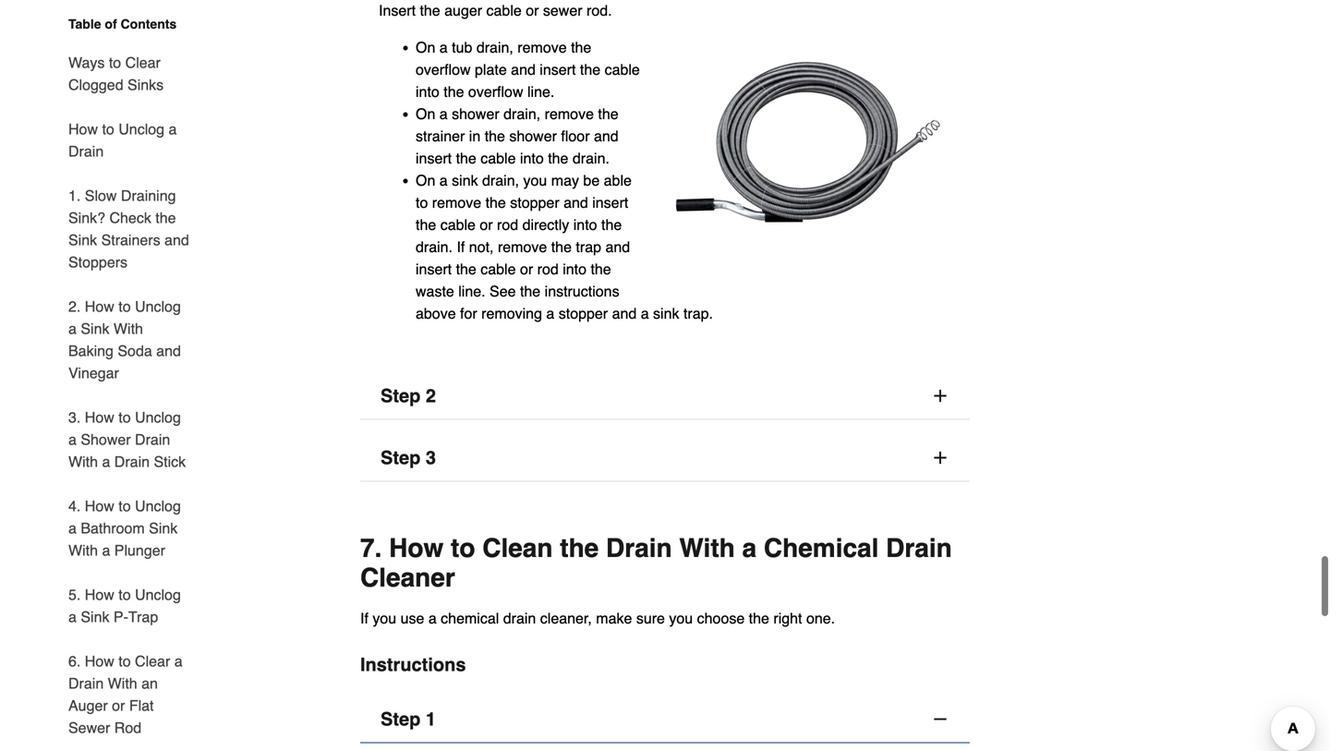 Task type: vqa. For each thing, say whether or not it's contained in the screenshot.
right
yes



Task type: describe. For each thing, give the bounding box(es) containing it.
1 horizontal spatial rod
[[537, 260, 559, 277]]

trap
[[128, 608, 158, 625]]

sewer
[[543, 2, 583, 19]]

how to unclog a drain
[[68, 121, 177, 160]]

slow
[[85, 187, 117, 204]]

2.
[[68, 298, 81, 315]]

drain inside 6. how to clear a drain with an auger or flat sewer rod
[[68, 675, 104, 692]]

1 on from the top
[[416, 39, 435, 56]]

vinegar
[[68, 364, 119, 382]]

a inside 6. how to clear a drain with an auger or flat sewer rod
[[174, 653, 183, 670]]

a inside 7. how to clean the drain with a chemical drain cleaner
[[742, 533, 757, 563]]

of
[[105, 17, 117, 31]]

chemical
[[764, 533, 879, 563]]

0 horizontal spatial rod
[[497, 216, 518, 233]]

cleaner,
[[540, 610, 592, 627]]

clear inside 6. how to clear a drain with an auger or flat sewer rod
[[135, 653, 170, 670]]

1 horizontal spatial drain.
[[573, 150, 610, 167]]

use
[[401, 610, 424, 627]]

table of contents
[[68, 17, 177, 31]]

able
[[604, 172, 632, 189]]

2 on from the top
[[416, 105, 435, 122]]

to inside on a tub drain, remove the overflow plate and insert the cable into the overflow line. on a shower drain, remove the strainer in the shower floor and insert the cable into the drain. on a sink drain, you may be able to remove the stopper and insert the cable or rod directly into the drain. if not, remove the trap and insert the cable or rod into the waste line. see the instructions above for removing a stopper and a sink trap.
[[416, 194, 428, 211]]

trap.
[[684, 305, 713, 322]]

3. how to unclog a shower drain with a drain stick link
[[68, 395, 192, 484]]

baking
[[68, 342, 114, 359]]

may
[[551, 172, 579, 189]]

to inside ways to clear clogged sinks
[[109, 54, 121, 71]]

step for step 3
[[381, 447, 421, 468]]

strainers
[[101, 231, 160, 249]]

sink inside 2. how to unclog a sink with baking soda and vinegar
[[81, 320, 109, 337]]

drain inside the how to unclog a drain
[[68, 143, 104, 160]]

sink?
[[68, 209, 105, 226]]

an
[[141, 675, 158, 692]]

to for 2. how to unclog a sink with baking soda and vinegar
[[118, 298, 131, 315]]

drain auger. image
[[665, 0, 952, 286]]

chemical
[[441, 610, 499, 627]]

see
[[490, 283, 516, 300]]

how for 6. how to clear a drain with an auger or flat sewer rod
[[85, 653, 114, 670]]

1 horizontal spatial sink
[[653, 305, 680, 322]]

right
[[774, 610, 802, 627]]

4. how to unclog a bathroom sink with a plunger link
[[68, 484, 192, 573]]

2
[[426, 385, 436, 406]]

how for 2. how to unclog a sink with baking soda and vinegar
[[85, 298, 114, 315]]

bathroom
[[81, 520, 145, 537]]

to for 6. how to clear a drain with an auger or flat sewer rod
[[118, 653, 131, 670]]

insert down strainer
[[416, 150, 452, 167]]

1. slow draining sink? check the sink strainers and stoppers
[[68, 187, 189, 271]]

1. slow draining sink? check the sink strainers and stoppers link
[[68, 174, 192, 285]]

insert the auger cable or sewer rod.
[[379, 2, 612, 19]]

7. how to clean the drain with a chemical drain cleaner
[[360, 533, 952, 593]]

how for 4. how to unclog a bathroom sink with a plunger
[[85, 498, 114, 515]]

1 vertical spatial stopper
[[559, 305, 608, 322]]

flat
[[129, 697, 154, 714]]

not,
[[469, 238, 494, 255]]

1
[[426, 708, 436, 730]]

p-
[[114, 608, 128, 625]]

contents
[[121, 17, 177, 31]]

a inside the how to unclog a drain
[[169, 121, 177, 138]]

2. how to unclog a sink with baking soda and vinegar link
[[68, 285, 192, 395]]

above
[[416, 305, 456, 322]]

to for 7. how to clean the drain with a chemical drain cleaner
[[451, 533, 475, 563]]

1 horizontal spatial line.
[[527, 83, 555, 100]]

sure
[[636, 610, 665, 627]]

with for 7. how to clean the drain with a chemical drain cleaner
[[679, 533, 735, 563]]

strainer
[[416, 127, 465, 144]]

sink inside 1. slow draining sink? check the sink strainers and stoppers
[[68, 231, 97, 249]]

clean
[[482, 533, 553, 563]]

tub
[[452, 39, 472, 56]]

step 3
[[381, 447, 436, 468]]

to for 5. how to unclog a sink p-trap
[[118, 586, 131, 603]]

6. how to clear a drain with an auger or flat sewer rod link
[[68, 639, 192, 750]]

with for 6. how to clear a drain with an auger or flat sewer rod
[[108, 675, 137, 692]]

unclog for 5. how to unclog a sink p-trap
[[135, 586, 181, 603]]

draining
[[121, 187, 176, 204]]

0 vertical spatial stopper
[[510, 194, 560, 211]]

step 2 button
[[360, 373, 970, 420]]

and inside 2. how to unclog a sink with baking soda and vinegar
[[156, 342, 181, 359]]

minus image
[[931, 710, 950, 728]]

ways
[[68, 54, 105, 71]]

a inside 5. how to unclog a sink p-trap
[[68, 608, 77, 625]]

5. how to unclog a sink p-trap
[[68, 586, 181, 625]]

directly
[[523, 216, 569, 233]]

floor
[[561, 127, 590, 144]]

stoppers
[[68, 254, 128, 271]]

check
[[109, 209, 151, 226]]

waste
[[416, 283, 454, 300]]

how to unclog a drain link
[[68, 107, 192, 174]]

plus image
[[931, 448, 950, 467]]

unclog inside the how to unclog a drain
[[118, 121, 164, 138]]

insert
[[379, 2, 416, 19]]

for
[[460, 305, 477, 322]]

5. how to unclog a sink p-trap link
[[68, 573, 192, 639]]

ways to clear clogged sinks
[[68, 54, 164, 93]]

2 horizontal spatial you
[[669, 610, 693, 627]]

4.
[[68, 498, 81, 515]]

unclog for 4. how to unclog a bathroom sink with a plunger
[[135, 498, 181, 515]]

shower
[[81, 431, 131, 448]]

choose
[[697, 610, 745, 627]]

drain
[[503, 610, 536, 627]]

2. how to unclog a sink with baking soda and vinegar
[[68, 298, 181, 382]]

1 vertical spatial drain,
[[504, 105, 541, 122]]

step for step 2
[[381, 385, 421, 406]]

0 vertical spatial overflow
[[416, 61, 471, 78]]

auger
[[445, 2, 482, 19]]



Task type: locate. For each thing, give the bounding box(es) containing it.
rod
[[114, 719, 141, 736]]

7.
[[360, 533, 382, 563]]

to up soda
[[118, 298, 131, 315]]

6.
[[68, 653, 81, 670]]

to down p-
[[118, 653, 131, 670]]

instructions
[[360, 654, 466, 675]]

6. how to clear a drain with an auger or flat sewer rod
[[68, 653, 183, 736]]

or
[[526, 2, 539, 19], [480, 216, 493, 233], [520, 260, 533, 277], [112, 697, 125, 714]]

if left use
[[360, 610, 369, 627]]

0 horizontal spatial you
[[373, 610, 396, 627]]

step 1 button
[[360, 696, 970, 743]]

plus image
[[931, 387, 950, 405]]

0 vertical spatial shower
[[452, 105, 500, 122]]

stopper up directly
[[510, 194, 560, 211]]

0 horizontal spatial if
[[360, 610, 369, 627]]

0 horizontal spatial line.
[[458, 283, 486, 300]]

overflow down plate
[[468, 83, 523, 100]]

0 vertical spatial drain.
[[573, 150, 610, 167]]

table of contents element
[[54, 15, 192, 751]]

2 vertical spatial step
[[381, 708, 421, 730]]

with up soda
[[114, 320, 143, 337]]

line.
[[527, 83, 555, 100], [458, 283, 486, 300]]

1 horizontal spatial shower
[[509, 127, 557, 144]]

how for 5. how to unclog a sink p-trap
[[85, 586, 114, 603]]

shower up in
[[452, 105, 500, 122]]

if
[[457, 238, 465, 255], [360, 610, 369, 627]]

and down 'may' in the left of the page
[[564, 194, 588, 211]]

to for 3. how to unclog a shower drain with a drain stick
[[118, 409, 131, 426]]

3
[[426, 447, 436, 468]]

unclog for 3. how to unclog a shower drain with a drain stick
[[135, 409, 181, 426]]

unclog up trap
[[135, 586, 181, 603]]

line. down sewer
[[527, 83, 555, 100]]

rod.
[[587, 2, 612, 19]]

you left 'may' in the left of the page
[[523, 172, 547, 189]]

table
[[68, 17, 101, 31]]

or up removing on the left top of the page
[[520, 260, 533, 277]]

unclog inside 2. how to unclog a sink with baking soda and vinegar
[[135, 298, 181, 315]]

step left 3
[[381, 447, 421, 468]]

3 on from the top
[[416, 172, 435, 189]]

how inside 2. how to unclog a sink with baking soda and vinegar
[[85, 298, 114, 315]]

and down instructions
[[612, 305, 637, 322]]

or left sewer
[[526, 2, 539, 19]]

cable
[[486, 2, 522, 19], [605, 61, 640, 78], [481, 150, 516, 167], [440, 216, 476, 233], [481, 260, 516, 277]]

to
[[109, 54, 121, 71], [102, 121, 114, 138], [416, 194, 428, 211], [118, 298, 131, 315], [118, 409, 131, 426], [118, 498, 131, 515], [451, 533, 475, 563], [118, 586, 131, 603], [118, 653, 131, 670]]

how for 3. how to unclog a shower drain with a drain stick
[[85, 409, 114, 426]]

to inside the how to unclog a drain
[[102, 121, 114, 138]]

drain, up plate
[[477, 39, 514, 56]]

sink up baking
[[81, 320, 109, 337]]

how right 5.
[[85, 586, 114, 603]]

insert down able
[[592, 194, 629, 211]]

a inside 2. how to unclog a sink with baking soda and vinegar
[[68, 320, 77, 337]]

how right 6.
[[85, 653, 114, 670]]

insert down sewer
[[540, 61, 576, 78]]

sink down sink?
[[68, 231, 97, 249]]

2 step from the top
[[381, 447, 421, 468]]

shower left floor
[[509, 127, 557, 144]]

step 1
[[381, 708, 436, 730]]

to down clogged
[[102, 121, 114, 138]]

how for 7. how to clean the drain with a chemical drain cleaner
[[389, 533, 444, 563]]

on down strainer
[[416, 172, 435, 189]]

unclog up stick
[[135, 409, 181, 426]]

and right soda
[[156, 342, 181, 359]]

stopper down instructions
[[559, 305, 608, 322]]

unclog down sinks
[[118, 121, 164, 138]]

how down clogged
[[68, 121, 98, 138]]

drain, left 'may' in the left of the page
[[482, 172, 519, 189]]

removing
[[481, 305, 542, 322]]

ways to clear clogged sinks link
[[68, 41, 192, 107]]

1 horizontal spatial if
[[457, 238, 465, 255]]

how inside 6. how to clear a drain with an auger or flat sewer rod
[[85, 653, 114, 670]]

sink down in
[[452, 172, 478, 189]]

clear up sinks
[[125, 54, 161, 71]]

how right 7.
[[389, 533, 444, 563]]

3 step from the top
[[381, 708, 421, 730]]

unclog inside 4. how to unclog a bathroom sink with a plunger
[[135, 498, 181, 515]]

2 vertical spatial on
[[416, 172, 435, 189]]

how inside 5. how to unclog a sink p-trap
[[85, 586, 114, 603]]

with inside 4. how to unclog a bathroom sink with a plunger
[[68, 542, 98, 559]]

unclog up soda
[[135, 298, 181, 315]]

to up p-
[[118, 586, 131, 603]]

0 vertical spatial on
[[416, 39, 435, 56]]

on up strainer
[[416, 105, 435, 122]]

sink left trap.
[[653, 305, 680, 322]]

if left not,
[[457, 238, 465, 255]]

2 vertical spatial drain,
[[482, 172, 519, 189]]

1 horizontal spatial you
[[523, 172, 547, 189]]

sink
[[68, 231, 97, 249], [81, 320, 109, 337], [149, 520, 178, 537], [81, 608, 109, 625]]

how inside 7. how to clean the drain with a chemical drain cleaner
[[389, 533, 444, 563]]

to inside 3. how to unclog a shower drain with a drain stick
[[118, 409, 131, 426]]

on left tub
[[416, 39, 435, 56]]

0 vertical spatial rod
[[497, 216, 518, 233]]

to for 4. how to unclog a bathroom sink with a plunger
[[118, 498, 131, 515]]

overflow down tub
[[416, 61, 471, 78]]

the
[[420, 2, 440, 19], [571, 39, 592, 56], [580, 61, 601, 78], [444, 83, 464, 100], [598, 105, 619, 122], [485, 127, 505, 144], [456, 150, 477, 167], [548, 150, 569, 167], [486, 194, 506, 211], [155, 209, 176, 226], [416, 216, 436, 233], [601, 216, 622, 233], [551, 238, 572, 255], [456, 260, 477, 277], [591, 260, 611, 277], [520, 283, 541, 300], [560, 533, 599, 563], [749, 610, 770, 627]]

unclog for 2. how to unclog a sink with baking soda and vinegar
[[135, 298, 181, 315]]

clear up an
[[135, 653, 170, 670]]

sewer
[[68, 719, 110, 736]]

1 vertical spatial drain.
[[416, 238, 453, 255]]

and
[[511, 61, 536, 78], [594, 127, 619, 144], [564, 194, 588, 211], [164, 231, 189, 249], [606, 238, 630, 255], [612, 305, 637, 322], [156, 342, 181, 359]]

1 vertical spatial rod
[[537, 260, 559, 277]]

unclog down stick
[[135, 498, 181, 515]]

if inside on a tub drain, remove the overflow plate and insert the cable into the overflow line. on a shower drain, remove the strainer in the shower floor and insert the cable into the drain. on a sink drain, you may be able to remove the stopper and insert the cable or rod directly into the drain. if not, remove the trap and insert the cable or rod into the waste line. see the instructions above for removing a stopper and a sink trap.
[[457, 238, 465, 255]]

drain. up be
[[573, 150, 610, 167]]

remove up floor
[[545, 105, 594, 122]]

1 vertical spatial overflow
[[468, 83, 523, 100]]

on a tub drain, remove the overflow plate and insert the cable into the overflow line. on a shower drain, remove the strainer in the shower floor and insert the cable into the drain. on a sink drain, you may be able to remove the stopper and insert the cable or rod directly into the drain. if not, remove the trap and insert the cable or rod into the waste line. see the instructions above for removing a stopper and a sink trap.
[[416, 39, 713, 322]]

with left an
[[108, 675, 137, 692]]

0 vertical spatial if
[[457, 238, 465, 255]]

drain
[[68, 143, 104, 160], [135, 431, 170, 448], [114, 453, 150, 470], [606, 533, 672, 563], [886, 533, 952, 563], [68, 675, 104, 692]]

1 vertical spatial line.
[[458, 283, 486, 300]]

remove down directly
[[498, 238, 547, 255]]

with
[[114, 320, 143, 337], [68, 453, 98, 470], [679, 533, 735, 563], [68, 542, 98, 559], [108, 675, 137, 692]]

plate
[[475, 61, 507, 78]]

how right 2. at the left top
[[85, 298, 114, 315]]

with down bathroom
[[68, 542, 98, 559]]

rod left directly
[[497, 216, 518, 233]]

sink inside 4. how to unclog a bathroom sink with a plunger
[[149, 520, 178, 537]]

0 horizontal spatial sink
[[452, 172, 478, 189]]

rod
[[497, 216, 518, 233], [537, 260, 559, 277]]

step 3 button
[[360, 435, 970, 482]]

or left flat
[[112, 697, 125, 714]]

to up bathroom
[[118, 498, 131, 515]]

to inside 4. how to unclog a bathroom sink with a plunger
[[118, 498, 131, 515]]

you
[[523, 172, 547, 189], [373, 610, 396, 627], [669, 610, 693, 627]]

to down strainer
[[416, 194, 428, 211]]

cleaner
[[360, 563, 455, 593]]

and right plate
[[511, 61, 536, 78]]

and right floor
[[594, 127, 619, 144]]

unclog inside 3. how to unclog a shower drain with a drain stick
[[135, 409, 181, 426]]

how up shower
[[85, 409, 114, 426]]

the inside 1. slow draining sink? check the sink strainers and stoppers
[[155, 209, 176, 226]]

to inside 6. how to clear a drain with an auger or flat sewer rod
[[118, 653, 131, 670]]

sink up plunger
[[149, 520, 178, 537]]

how right "4."
[[85, 498, 114, 515]]

how inside 4. how to unclog a bathroom sink with a plunger
[[85, 498, 114, 515]]

to inside 5. how to unclog a sink p-trap
[[118, 586, 131, 603]]

in
[[469, 127, 481, 144]]

to left clean
[[451, 533, 475, 563]]

sink
[[452, 172, 478, 189], [653, 305, 680, 322]]

one.
[[806, 610, 835, 627]]

1 step from the top
[[381, 385, 421, 406]]

to inside 2. how to unclog a sink with baking soda and vinegar
[[118, 298, 131, 315]]

clear inside ways to clear clogged sinks
[[125, 54, 161, 71]]

step left 1
[[381, 708, 421, 730]]

clogged
[[68, 76, 123, 93]]

1 vertical spatial shower
[[509, 127, 557, 144]]

you inside on a tub drain, remove the overflow plate and insert the cable into the overflow line. on a shower drain, remove the strainer in the shower floor and insert the cable into the drain. on a sink drain, you may be able to remove the stopper and insert the cable or rod directly into the drain. if not, remove the trap and insert the cable or rod into the waste line. see the instructions above for removing a stopper and a sink trap.
[[523, 172, 547, 189]]

if you use a chemical drain cleaner, make sure you choose the right one.
[[360, 610, 835, 627]]

0 vertical spatial step
[[381, 385, 421, 406]]

step left 2
[[381, 385, 421, 406]]

with inside 7. how to clean the drain with a chemical drain cleaner
[[679, 533, 735, 563]]

and inside 1. slow draining sink? check the sink strainers and stoppers
[[164, 231, 189, 249]]

with inside 2. how to unclog a sink with baking soda and vinegar
[[114, 320, 143, 337]]

4. how to unclog a bathroom sink with a plunger
[[68, 498, 181, 559]]

0 vertical spatial sink
[[452, 172, 478, 189]]

on
[[416, 39, 435, 56], [416, 105, 435, 122], [416, 172, 435, 189]]

be
[[583, 172, 600, 189]]

or inside 6. how to clear a drain with an auger or flat sewer rod
[[112, 697, 125, 714]]

sinks
[[128, 76, 164, 93]]

the inside 7. how to clean the drain with a chemical drain cleaner
[[560, 533, 599, 563]]

3. how to unclog a shower drain with a drain stick
[[68, 409, 186, 470]]

make
[[596, 610, 632, 627]]

with for 2. how to unclog a sink with baking soda and vinegar
[[114, 320, 143, 337]]

to up shower
[[118, 409, 131, 426]]

remove down sewer
[[518, 39, 567, 56]]

1 vertical spatial step
[[381, 447, 421, 468]]

3.
[[68, 409, 81, 426]]

sink left p-
[[81, 608, 109, 625]]

soda
[[118, 342, 152, 359]]

unclog inside 5. how to unclog a sink p-trap
[[135, 586, 181, 603]]

with inside 6. how to clear a drain with an auger or flat sewer rod
[[108, 675, 137, 692]]

line. up for
[[458, 283, 486, 300]]

1 vertical spatial clear
[[135, 653, 170, 670]]

1.
[[68, 187, 81, 204]]

remove
[[518, 39, 567, 56], [545, 105, 594, 122], [432, 194, 481, 211], [498, 238, 547, 255]]

0 horizontal spatial shower
[[452, 105, 500, 122]]

how inside the how to unclog a drain
[[68, 121, 98, 138]]

plunger
[[114, 542, 165, 559]]

a
[[440, 39, 448, 56], [440, 105, 448, 122], [169, 121, 177, 138], [440, 172, 448, 189], [546, 305, 555, 322], [641, 305, 649, 322], [68, 320, 77, 337], [68, 431, 77, 448], [102, 453, 110, 470], [68, 520, 77, 537], [742, 533, 757, 563], [102, 542, 110, 559], [68, 608, 77, 625], [429, 610, 437, 627], [174, 653, 183, 670]]

0 vertical spatial clear
[[125, 54, 161, 71]]

stick
[[154, 453, 186, 470]]

remove up not,
[[432, 194, 481, 211]]

and right trap
[[606, 238, 630, 255]]

rod up instructions
[[537, 260, 559, 277]]

5.
[[68, 586, 81, 603]]

to right ways
[[109, 54, 121, 71]]

you left use
[[373, 610, 396, 627]]

to inside 7. how to clean the drain with a chemical drain cleaner
[[451, 533, 475, 563]]

1 vertical spatial sink
[[653, 305, 680, 322]]

or up not,
[[480, 216, 493, 233]]

drain, down plate
[[504, 105, 541, 122]]

0 horizontal spatial drain.
[[416, 238, 453, 255]]

0 vertical spatial line.
[[527, 83, 555, 100]]

sink inside 5. how to unclog a sink p-trap
[[81, 608, 109, 625]]

with inside 3. how to unclog a shower drain with a drain stick
[[68, 453, 98, 470]]

instructions
[[545, 283, 620, 300]]

1 vertical spatial on
[[416, 105, 435, 122]]

drain. up waste
[[416, 238, 453, 255]]

how inside 3. how to unclog a shower drain with a drain stick
[[85, 409, 114, 426]]

1 vertical spatial if
[[360, 610, 369, 627]]

trap
[[576, 238, 601, 255]]

step 2
[[381, 385, 436, 406]]

auger
[[68, 697, 108, 714]]

and right strainers
[[164, 231, 189, 249]]

with up choose
[[679, 533, 735, 563]]

0 vertical spatial drain,
[[477, 39, 514, 56]]

step for step 1
[[381, 708, 421, 730]]

insert up waste
[[416, 260, 452, 277]]

with down shower
[[68, 453, 98, 470]]

you right sure
[[669, 610, 693, 627]]



